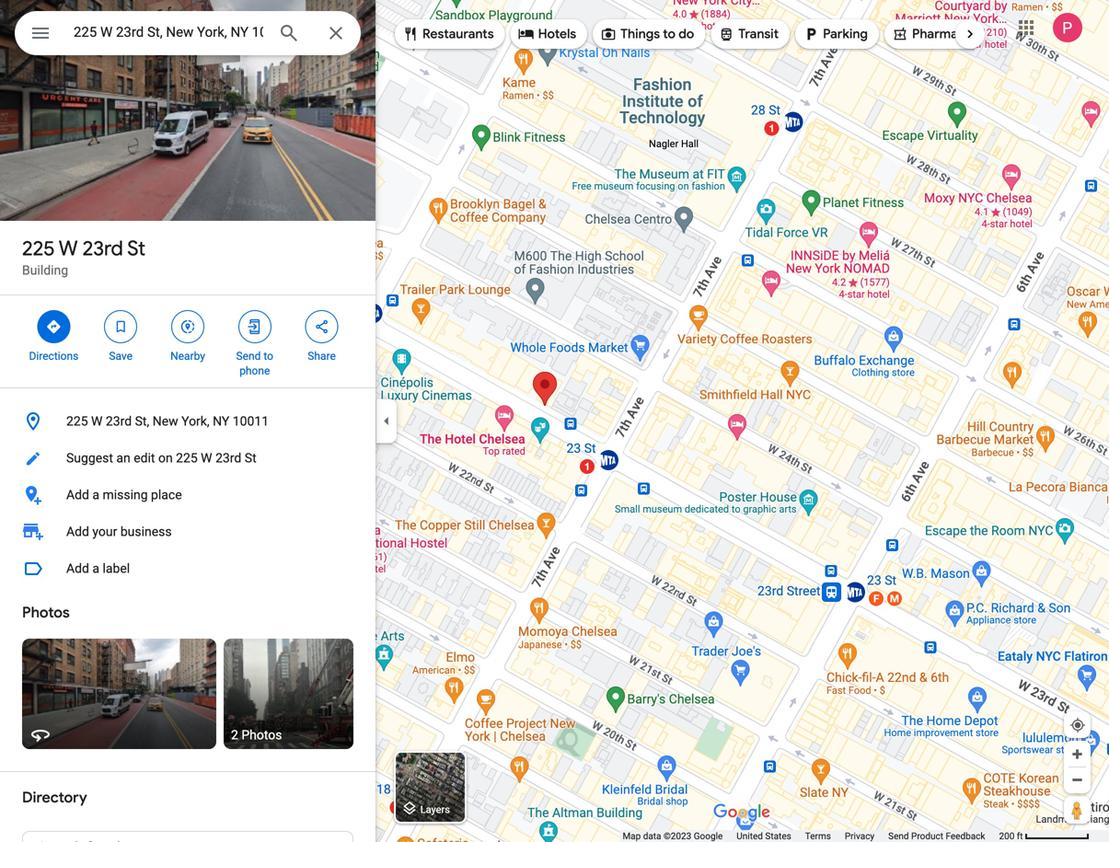 Task type: describe. For each thing, give the bounding box(es) containing it.
200 ft button
[[1000, 831, 1091, 842]]


[[893, 24, 909, 44]]

suggest an edit on 225 w 23rd st
[[66, 451, 257, 466]]

things
[[621, 26, 660, 42]]

actions for 225 w 23rd st region
[[0, 296, 376, 388]]

add your business link
[[0, 514, 376, 551]]

225 w 23rd st, new york, ny 10011
[[66, 414, 269, 429]]

phone
[[240, 365, 270, 378]]

directions
[[29, 350, 79, 363]]

w for st
[[59, 236, 78, 262]]

none field inside 225 w 23rd st, new york, ny 10011 field
[[74, 21, 263, 43]]

footer inside google maps element
[[623, 831, 1000, 843]]

united
[[737, 831, 764, 842]]

225 for st,
[[66, 414, 88, 429]]


[[518, 24, 535, 44]]

225 for st
[[22, 236, 55, 262]]

 things to do
[[601, 24, 695, 44]]

product
[[912, 831, 944, 842]]

restaurants
[[423, 26, 494, 42]]

united states button
[[737, 831, 792, 843]]


[[113, 317, 129, 337]]

feedback
[[946, 831, 986, 842]]

directory
[[22, 789, 87, 808]]

parking
[[824, 26, 869, 42]]

225 w 23rd st, new york, ny 10011 button
[[0, 403, 376, 440]]

collapse side panel image
[[377, 411, 397, 432]]

2
[[231, 728, 238, 743]]

privacy button
[[845, 831, 875, 843]]

states
[[766, 831, 792, 842]]

23rd inside 'button'
[[216, 451, 242, 466]]

business
[[120, 525, 172, 540]]

©2023
[[664, 831, 692, 842]]

share
[[308, 350, 336, 363]]

ny
[[213, 414, 230, 429]]

add a label button
[[0, 551, 376, 588]]

add for add a label
[[66, 561, 89, 577]]

23rd for st
[[83, 236, 123, 262]]

terms button
[[806, 831, 832, 843]]

map
[[623, 831, 641, 842]]


[[719, 24, 735, 44]]

w for st,
[[91, 414, 103, 429]]


[[29, 20, 52, 47]]

a for missing
[[92, 488, 99, 503]]


[[46, 317, 62, 337]]

send for send to phone
[[236, 350, 261, 363]]

 hotels
[[518, 24, 577, 44]]


[[403, 24, 419, 44]]

 transit
[[719, 24, 779, 44]]

add for add a missing place
[[66, 488, 89, 503]]

show your location image
[[1070, 718, 1087, 734]]

add a missing place
[[66, 488, 182, 503]]

to inside 'send to phone'
[[264, 350, 274, 363]]

add a label
[[66, 561, 130, 577]]


[[803, 24, 820, 44]]

ft
[[1018, 831, 1024, 842]]

225 w 23rd st building
[[22, 236, 146, 278]]

a for label
[[92, 561, 99, 577]]

send to phone
[[236, 350, 274, 378]]

st,
[[135, 414, 149, 429]]

google
[[694, 831, 723, 842]]

data
[[644, 831, 662, 842]]

0 horizontal spatial photos
[[22, 604, 70, 623]]

do
[[679, 26, 695, 42]]

 button
[[15, 11, 66, 59]]

an
[[116, 451, 131, 466]]

building
[[22, 263, 68, 278]]

add a missing place button
[[0, 477, 376, 514]]



Task type: vqa. For each thing, say whether or not it's contained in the screenshot.
23rd related to St
yes



Task type: locate. For each thing, give the bounding box(es) containing it.

[[314, 317, 330, 337]]

1 horizontal spatial 225
[[66, 414, 88, 429]]

st down the 10011
[[245, 451, 257, 466]]

0 vertical spatial 23rd
[[83, 236, 123, 262]]

1 vertical spatial a
[[92, 561, 99, 577]]

2 photos button
[[224, 639, 354, 750]]

place
[[151, 488, 182, 503]]

suggest
[[66, 451, 113, 466]]

st inside 225 w 23rd st building
[[127, 236, 146, 262]]

225 inside 225 w 23rd st building
[[22, 236, 55, 262]]

send inside 'send to phone'
[[236, 350, 261, 363]]

york,
[[182, 414, 210, 429]]

transit
[[739, 26, 779, 42]]

 parking
[[803, 24, 869, 44]]

23rd up 
[[83, 236, 123, 262]]

photos down add a label
[[22, 604, 70, 623]]

to up phone
[[264, 350, 274, 363]]

1 horizontal spatial send
[[889, 831, 910, 842]]

0 horizontal spatial to
[[264, 350, 274, 363]]

23rd
[[83, 236, 123, 262], [106, 414, 132, 429], [216, 451, 242, 466]]

w
[[59, 236, 78, 262], [91, 414, 103, 429], [201, 451, 212, 466]]

0 vertical spatial a
[[92, 488, 99, 503]]

23rd for st,
[[106, 414, 132, 429]]


[[180, 317, 196, 337]]

w inside 225 w 23rd st building
[[59, 236, 78, 262]]

to left do
[[663, 26, 676, 42]]

google account: payton hansen  
(payton.hansen@adept.ai) image
[[1054, 13, 1083, 42]]

225 right on at left bottom
[[176, 451, 198, 466]]

next page image
[[963, 26, 979, 42]]

1 vertical spatial st
[[245, 451, 257, 466]]

add left label
[[66, 561, 89, 577]]

a inside add a missing place button
[[92, 488, 99, 503]]

2 vertical spatial add
[[66, 561, 89, 577]]

add for add your business
[[66, 525, 89, 540]]

w inside 'button'
[[201, 451, 212, 466]]

2 vertical spatial 225
[[176, 451, 198, 466]]

a inside add a label button
[[92, 561, 99, 577]]

w up suggest
[[91, 414, 103, 429]]

send left product
[[889, 831, 910, 842]]

a left label
[[92, 561, 99, 577]]

w down york,
[[201, 451, 212, 466]]

on
[[158, 451, 173, 466]]

add inside add a missing place button
[[66, 488, 89, 503]]

hotels
[[539, 26, 577, 42]]

send product feedback button
[[889, 831, 986, 843]]

label
[[103, 561, 130, 577]]

2 horizontal spatial 225
[[176, 451, 198, 466]]


[[247, 317, 263, 337]]

st inside 'button'
[[245, 451, 257, 466]]

st up 
[[127, 236, 146, 262]]

0 horizontal spatial send
[[236, 350, 261, 363]]

united states
[[737, 831, 792, 842]]


[[601, 24, 617, 44]]

w up building
[[59, 236, 78, 262]]

2 vertical spatial w
[[201, 451, 212, 466]]

a
[[92, 488, 99, 503], [92, 561, 99, 577]]

225 W 23rd St, New York, NY 10011 field
[[15, 11, 361, 55]]

edit
[[134, 451, 155, 466]]

1 a from the top
[[92, 488, 99, 503]]

photos right 2
[[242, 728, 282, 743]]

225 up suggest
[[66, 414, 88, 429]]

st
[[127, 236, 146, 262], [245, 451, 257, 466]]

send for send product feedback
[[889, 831, 910, 842]]

0 vertical spatial 225
[[22, 236, 55, 262]]

zoom in image
[[1071, 748, 1085, 762]]

 search field
[[15, 11, 361, 59]]

add down suggest
[[66, 488, 89, 503]]

map data ©2023 google
[[623, 831, 723, 842]]

add inside add your business link
[[66, 525, 89, 540]]

your
[[92, 525, 117, 540]]

1 horizontal spatial st
[[245, 451, 257, 466]]

225 w 23rd st main content
[[0, 0, 376, 843]]

save
[[109, 350, 133, 363]]

0 vertical spatial st
[[127, 236, 146, 262]]

1 vertical spatial send
[[889, 831, 910, 842]]

w inside button
[[91, 414, 103, 429]]

 restaurants
[[403, 24, 494, 44]]

send product feedback
[[889, 831, 986, 842]]

1 add from the top
[[66, 488, 89, 503]]

a left missing
[[92, 488, 99, 503]]

new
[[153, 414, 178, 429]]

1 vertical spatial to
[[264, 350, 274, 363]]

1 horizontal spatial to
[[663, 26, 676, 42]]

send inside button
[[889, 831, 910, 842]]

0 vertical spatial send
[[236, 350, 261, 363]]

1 vertical spatial w
[[91, 414, 103, 429]]

23rd left the st,
[[106, 414, 132, 429]]

3 add from the top
[[66, 561, 89, 577]]

add your business
[[66, 525, 172, 540]]

0 vertical spatial photos
[[22, 604, 70, 623]]

add
[[66, 488, 89, 503], [66, 525, 89, 540], [66, 561, 89, 577]]

pharmacies
[[913, 26, 983, 42]]

2 a from the top
[[92, 561, 99, 577]]

1 vertical spatial add
[[66, 525, 89, 540]]

225 inside 'button'
[[176, 451, 198, 466]]

0 horizontal spatial st
[[127, 236, 146, 262]]

suggest an edit on 225 w 23rd st button
[[0, 440, 376, 477]]

2 vertical spatial 23rd
[[216, 451, 242, 466]]

add inside add a label button
[[66, 561, 89, 577]]

photos
[[22, 604, 70, 623], [242, 728, 282, 743]]

1 vertical spatial photos
[[242, 728, 282, 743]]

1 vertical spatial 225
[[66, 414, 88, 429]]

0 vertical spatial add
[[66, 488, 89, 503]]

0 horizontal spatial w
[[59, 236, 78, 262]]

privacy
[[845, 831, 875, 842]]

missing
[[103, 488, 148, 503]]

zoom out image
[[1071, 774, 1085, 788]]

2 add from the top
[[66, 525, 89, 540]]

show street view coverage image
[[1065, 797, 1092, 824]]

225 up building
[[22, 236, 55, 262]]

23rd inside button
[[106, 414, 132, 429]]

1 vertical spatial 23rd
[[106, 414, 132, 429]]

200 ft
[[1000, 831, 1024, 842]]

nearby
[[170, 350, 205, 363]]

terms
[[806, 831, 832, 842]]

225 inside button
[[66, 414, 88, 429]]

layers
[[421, 804, 450, 816]]

23rd down ny
[[216, 451, 242, 466]]

2 photos
[[231, 728, 282, 743]]

225
[[22, 236, 55, 262], [66, 414, 88, 429], [176, 451, 198, 466]]

photos inside button
[[242, 728, 282, 743]]

1 horizontal spatial photos
[[242, 728, 282, 743]]

1 horizontal spatial w
[[91, 414, 103, 429]]

200
[[1000, 831, 1015, 842]]

0 horizontal spatial 225
[[22, 236, 55, 262]]

available search options for this area region
[[381, 12, 1071, 56]]

google maps element
[[0, 0, 1110, 843]]

10011
[[233, 414, 269, 429]]

to inside  things to do
[[663, 26, 676, 42]]

None field
[[74, 21, 263, 43]]

to
[[663, 26, 676, 42], [264, 350, 274, 363]]

23rd inside 225 w 23rd st building
[[83, 236, 123, 262]]

0 vertical spatial w
[[59, 236, 78, 262]]

send
[[236, 350, 261, 363], [889, 831, 910, 842]]

add left your
[[66, 525, 89, 540]]

0 vertical spatial to
[[663, 26, 676, 42]]

send up phone
[[236, 350, 261, 363]]

2 horizontal spatial w
[[201, 451, 212, 466]]

footer
[[623, 831, 1000, 843]]

footer containing map data ©2023 google
[[623, 831, 1000, 843]]

 pharmacies
[[893, 24, 983, 44]]



